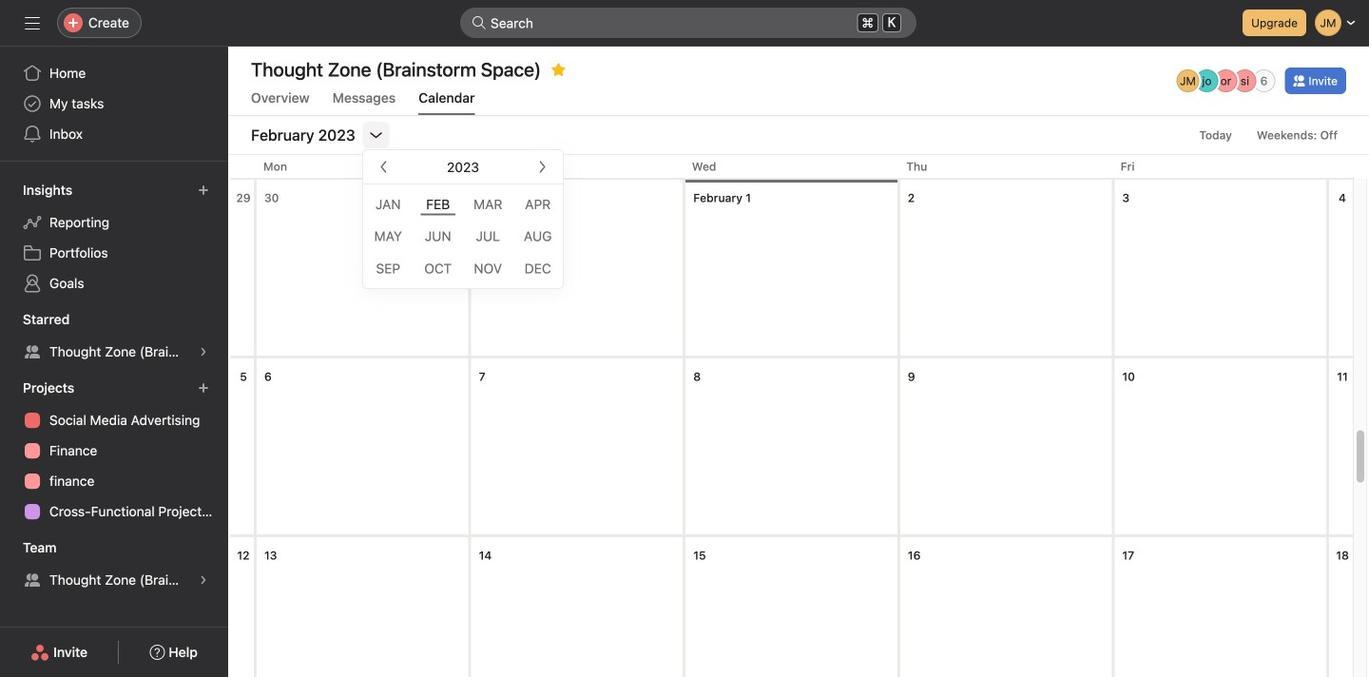 Task type: locate. For each thing, give the bounding box(es) containing it.
1 vertical spatial see details, thought zone (brainstorm space) image
[[198, 575, 209, 586]]

2 see details, thought zone (brainstorm space) image from the top
[[198, 575, 209, 586]]

starred element
[[0, 302, 228, 371]]

projects element
[[0, 371, 228, 531]]

see details, thought zone (brainstorm space) image
[[198, 346, 209, 358], [198, 575, 209, 586]]

teams element
[[0, 531, 228, 599]]

see details, thought zone (brainstorm space) image inside teams element
[[198, 575, 209, 586]]

0 vertical spatial see details, thought zone (brainstorm space) image
[[198, 346, 209, 358]]

see details, thought zone (brainstorm space) image for teams element
[[198, 575, 209, 586]]

Search tasks, projects, and more text field
[[460, 8, 917, 38]]

None field
[[460, 8, 917, 38]]

new project or portfolio image
[[198, 382, 209, 394]]

1 see details, thought zone (brainstorm space) image from the top
[[198, 346, 209, 358]]

see details, thought zone (brainstorm space) image inside starred element
[[198, 346, 209, 358]]



Task type: describe. For each thing, give the bounding box(es) containing it.
show previous month image
[[377, 159, 392, 175]]

prominent image
[[472, 15, 487, 30]]

pick month image
[[369, 127, 384, 143]]

show next month image
[[535, 159, 550, 175]]

global element
[[0, 47, 228, 161]]

see details, thought zone (brainstorm space) image for starred element
[[198, 346, 209, 358]]

insights element
[[0, 173, 228, 302]]

remove from starred image
[[551, 62, 566, 77]]

new insights image
[[198, 185, 209, 196]]

hide sidebar image
[[25, 15, 40, 30]]



Task type: vqa. For each thing, say whether or not it's contained in the screenshot.
Once
no



